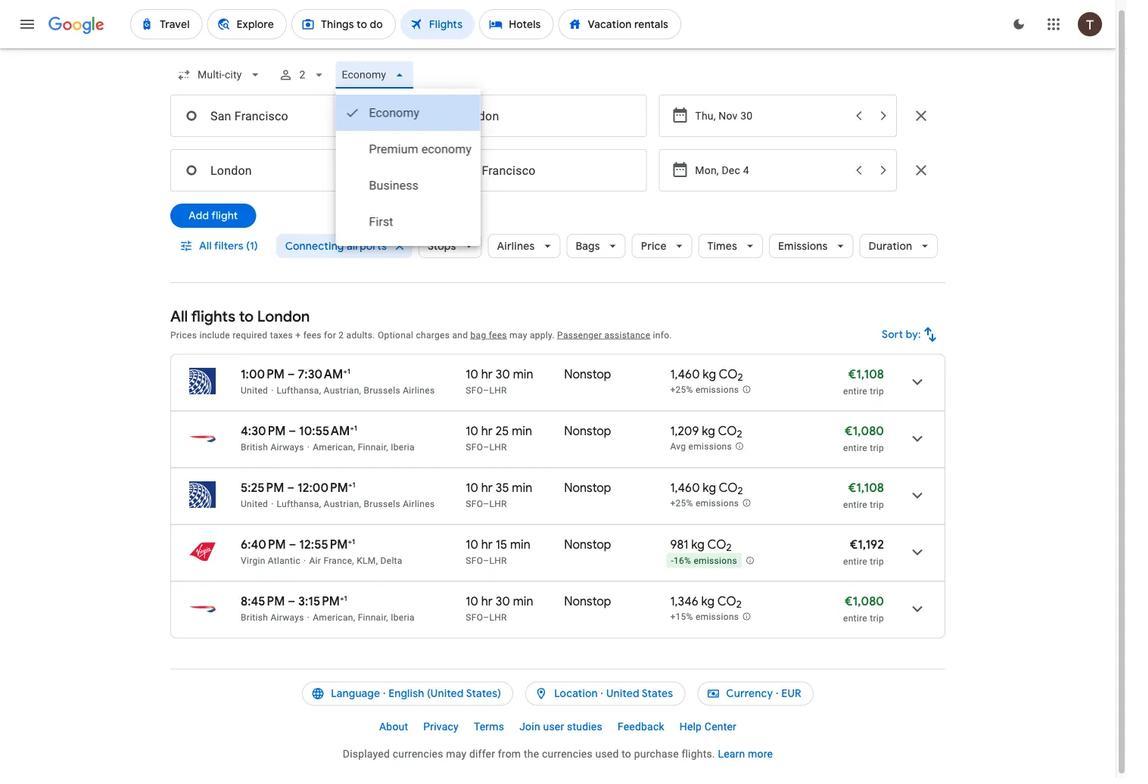 Task type: vqa. For each thing, say whether or not it's contained in the screenshot.


Task type: locate. For each thing, give the bounding box(es) containing it.
981
[[670, 537, 688, 553]]

airlines
[[497, 240, 535, 253], [403, 385, 435, 396], [403, 499, 435, 509]]

10 left 35
[[466, 480, 478, 496]]

0 horizontal spatial to
[[239, 307, 254, 326]]

emissions down 1,209 kg co 2
[[689, 442, 732, 452]]

min right the 25
[[512, 424, 532, 439]]

states)
[[466, 687, 501, 701]]

kg up avg emissions
[[702, 424, 715, 439]]

hr for 7:30 am
[[481, 367, 493, 382]]

leaves san francisco international airport at 4:30 pm on thursday, november 30 and arrives at heathrow airport at 10:55 am on friday, december 1. element
[[241, 424, 357, 439]]

co up -16% emissions
[[707, 537, 726, 553]]

hr left 35
[[481, 480, 493, 496]]

2 €1,108 entire trip from the top
[[843, 480, 884, 510]]

swap origin and destination. image
[[399, 162, 418, 180]]

english
[[388, 687, 424, 701]]

5 trip from the top
[[870, 613, 884, 624]]

airways down 4:30 pm – 10:55 am + 1
[[271, 442, 304, 453]]

0 horizontal spatial all
[[170, 307, 188, 326]]

learn more link
[[718, 748, 773, 761]]

10 inside 10 hr 25 min sfo – lhr
[[466, 424, 478, 439]]

+15%
[[670, 612, 693, 623]]

None field
[[170, 62, 269, 89], [336, 62, 413, 89], [170, 62, 269, 89], [336, 62, 413, 89]]

 image
[[307, 612, 310, 623]]

 image
[[307, 442, 310, 453]]

2 for 12:55 pm
[[726, 542, 732, 555]]

total duration 10 hr 30 min. element down 10 hr 15 min sfo – lhr
[[466, 594, 564, 612]]

2 british from the top
[[241, 612, 268, 623]]

british for 4:30 pm
[[241, 442, 268, 453]]

option down swap origin and destination. image
[[336, 204, 481, 240]]

Departure text field
[[695, 96, 846, 137], [695, 150, 846, 191]]

leaves san francisco international airport at 8:45 pm on thursday, november 30 and arrives at heathrow airport at 3:15 pm on friday, december 1. element
[[241, 594, 347, 609]]

lhr for 10:55 am
[[489, 442, 507, 453]]

1 vertical spatial american,
[[313, 612, 355, 623]]

2 lufthansa, austrian, brussels airlines from the top
[[277, 499, 435, 509]]

3 sfo from the top
[[466, 499, 483, 509]]

€1,080 down €1,192 entire trip
[[845, 594, 884, 609]]

2 hr from the top
[[481, 424, 493, 439]]

sfo down 10 hr 15 min sfo – lhr
[[466, 612, 483, 623]]

sort
[[882, 328, 903, 342]]

1 american, from the top
[[313, 442, 355, 453]]

sfo inside 10 hr 25 min sfo – lhr
[[466, 442, 483, 453]]

1 lhr from the top
[[489, 385, 507, 396]]

total duration 10 hr 30 min. element
[[466, 367, 564, 385], [466, 594, 564, 612]]

12:00 pm
[[297, 480, 348, 496]]

2 €1,108 from the top
[[848, 480, 884, 496]]

1 inside 6:40 pm – 12:55 pm + 1
[[352, 537, 355, 547]]

all inside button
[[199, 240, 212, 253]]

€1,080
[[845, 424, 884, 439], [845, 594, 884, 609]]

1 vertical spatial british airways
[[241, 612, 304, 623]]

2 +25% emissions from the top
[[670, 499, 739, 509]]

0 vertical spatial €1,108 entire trip
[[843, 367, 884, 397]]

2 british airways from the top
[[241, 612, 304, 623]]

0 vertical spatial lufthansa, austrian, brussels airlines
[[277, 385, 435, 396]]

– down total duration 10 hr 25 min. element
[[483, 442, 489, 453]]

1 nonstop flight. element from the top
[[564, 367, 611, 385]]

10 inside the "10 hr 35 min sfo – lhr"
[[466, 480, 478, 496]]

kg for 10:55 am
[[702, 424, 715, 439]]

option up stops
[[336, 168, 481, 204]]

4 sfo from the top
[[466, 556, 483, 566]]

airways down 8:45 pm – 3:15 pm + 1
[[271, 612, 304, 623]]

2 for 10:55 am
[[737, 428, 742, 441]]

1 vertical spatial +25% emissions
[[670, 499, 739, 509]]

airlines button
[[488, 228, 560, 265]]

2 1,460 kg co 2 from the top
[[670, 480, 743, 498]]

to
[[239, 307, 254, 326], [622, 748, 631, 761]]

+25% emissions up 981 kg co 2
[[670, 499, 739, 509]]

remove flight from london to san francisco on mon, dec 4 image
[[912, 162, 930, 180]]

trip down 1080 euros text box
[[870, 613, 884, 624]]

trip
[[870, 386, 884, 397], [870, 443, 884, 453], [870, 500, 884, 510], [870, 556, 884, 567], [870, 613, 884, 624]]

1,460 kg co 2 down avg emissions
[[670, 480, 743, 498]]

+25% for 10 hr 30 min
[[670, 385, 693, 396]]

hr left the 15
[[481, 537, 493, 553]]

hr for 12:55 pm
[[481, 537, 493, 553]]

nonstop for 7:30 am
[[564, 367, 611, 382]]

€1,108 down sort
[[848, 367, 884, 382]]

0 horizontal spatial fees
[[303, 330, 322, 341]]

2 total duration 10 hr 30 min. element from the top
[[466, 594, 564, 612]]

entire
[[843, 386, 867, 397], [843, 443, 867, 453], [843, 500, 867, 510], [843, 556, 867, 567], [843, 613, 867, 624]]

by:
[[906, 328, 921, 342]]

avg emissions
[[670, 442, 732, 452]]

co inside 1,209 kg co 2
[[718, 424, 737, 439]]

for
[[324, 330, 336, 341]]

+ inside 6:40 pm – 12:55 pm + 1
[[348, 537, 352, 547]]

lhr inside 10 hr 15 min sfo – lhr
[[489, 556, 507, 566]]

0 vertical spatial iberia
[[391, 442, 415, 453]]

lufthansa, down the 5:25 pm – 12:00 pm + 1
[[277, 499, 321, 509]]

connecting airports button
[[276, 228, 413, 265]]

4 nonstop from the top
[[564, 537, 611, 553]]

united down departure time: 1:00 pm. text field in the top of the page
[[241, 385, 268, 396]]

+25% up 1,209
[[670, 385, 693, 396]]

1 vertical spatial airways
[[271, 612, 304, 623]]

airlines inside popup button
[[497, 240, 535, 253]]

Departure time: 6:40 PM. text field
[[241, 537, 286, 553]]

kg up -16% emissions
[[691, 537, 705, 553]]

1 horizontal spatial all
[[199, 240, 212, 253]]

1 lufthansa, from the top
[[277, 385, 321, 396]]

1,460 kg co 2 for 10 hr 35 min
[[670, 480, 743, 498]]

prices include required taxes + fees for 2 adults. optional charges and bag fees may apply. passenger assistance
[[170, 330, 650, 341]]

4:30 pm
[[241, 424, 286, 439]]

1 airways from the top
[[271, 442, 304, 453]]

3 nonstop flight. element from the top
[[564, 480, 611, 498]]

virgin atlantic
[[241, 556, 301, 566]]

co inside 1,346 kg co 2
[[717, 594, 736, 609]]

hr inside the "10 hr 35 min sfo – lhr"
[[481, 480, 493, 496]]

airways for 4:30 pm
[[271, 442, 304, 453]]

currencies down join user studies link
[[542, 748, 593, 761]]

1 vertical spatial to
[[622, 748, 631, 761]]

hr for 3:15 pm
[[481, 594, 493, 609]]

co up 1,209 kg co 2
[[719, 367, 738, 382]]

hr inside 10 hr 25 min sfo – lhr
[[481, 424, 493, 439]]

american,
[[313, 442, 355, 453], [313, 612, 355, 623]]

0 vertical spatial +25% emissions
[[670, 385, 739, 396]]

Arrival time: 3:15 PM on  Friday, December 1. text field
[[298, 594, 347, 609]]

nonstop for 3:15 pm
[[564, 594, 611, 609]]

departure text field for remove flight from san francisco to london on thu, nov 30 "image"
[[695, 96, 846, 137]]

sfo up 10 hr 25 min sfo – lhr
[[466, 385, 483, 396]]

10 hr 30 min sfo – lhr for 3:15 pm
[[466, 594, 533, 623]]

1192 euros text field
[[850, 537, 884, 553]]

flights.
[[682, 748, 715, 761]]

nonstop flight. element for 3:15 pm
[[564, 594, 611, 612]]

united left states on the bottom right
[[606, 687, 639, 701]]

1 vertical spatial austrian,
[[324, 499, 361, 509]]

2 lufthansa, from the top
[[277, 499, 321, 509]]

1 british from the top
[[241, 442, 268, 453]]

virgin
[[241, 556, 265, 566]]

departure text field for 'remove flight from london to san francisco on mon, dec 4' icon
[[695, 150, 846, 191]]

entire down €1,108 text box
[[843, 500, 867, 510]]

2 1,460 from the top
[[670, 480, 700, 496]]

2 +25% from the top
[[670, 499, 693, 509]]

+25% for 10 hr 35 min
[[670, 499, 693, 509]]

+25% emissions up 1,209 kg co 2
[[670, 385, 739, 396]]

+ right taxes
[[295, 330, 301, 341]]

nonstop for 12:55 pm
[[564, 537, 611, 553]]

none text field inside search field
[[412, 149, 647, 192]]

price
[[641, 240, 667, 253]]

help center
[[680, 721, 737, 733]]

austrian,
[[324, 385, 361, 396], [324, 499, 361, 509]]

2 trip from the top
[[870, 443, 884, 453]]

1 vertical spatial iberia
[[391, 612, 415, 623]]

nonstop for 10:55 am
[[564, 424, 611, 439]]

10 for 10:55 am
[[466, 424, 478, 439]]

sfo for 7:30 am
[[466, 385, 483, 396]]

3 10 from the top
[[466, 480, 478, 496]]

1 vertical spatial €1,108
[[848, 480, 884, 496]]

1 brussels from the top
[[364, 385, 400, 396]]

2 inside 1,346 kg co 2
[[736, 599, 742, 611]]

min inside the "10 hr 35 min sfo – lhr"
[[512, 480, 532, 496]]

trip for 3:15 pm
[[870, 613, 884, 624]]

1 horizontal spatial currencies
[[542, 748, 593, 761]]

2 departure text field from the top
[[695, 150, 846, 191]]

None search field
[[170, 57, 945, 283]]

1 vertical spatial 30
[[496, 594, 510, 609]]

lufthansa,
[[277, 385, 321, 396], [277, 499, 321, 509]]

american, finnair, iberia down arrival time: 3:15 pm on  friday, december 1. text box
[[313, 612, 415, 623]]

2 inside 1,209 kg co 2
[[737, 428, 742, 441]]

2 €1,080 from the top
[[845, 594, 884, 609]]

fees
[[303, 330, 322, 341], [489, 330, 507, 341]]

+25% emissions for 10 hr 35 min
[[670, 499, 739, 509]]

lhr inside 10 hr 25 min sfo – lhr
[[489, 442, 507, 453]]

british airways down departure time: 8:45 pm. text box
[[241, 612, 304, 623]]

0 vertical spatial airways
[[271, 442, 304, 453]]

8:45 pm
[[241, 594, 285, 609]]

5 10 from the top
[[466, 594, 478, 609]]

kg inside 1,346 kg co 2
[[701, 594, 715, 609]]

0 vertical spatial austrian,
[[324, 385, 361, 396]]

1 vertical spatial departure text field
[[695, 150, 846, 191]]

1 10 from the top
[[466, 367, 478, 382]]

3 lhr from the top
[[489, 499, 507, 509]]

3 hr from the top
[[481, 480, 493, 496]]

1 vertical spatial 10 hr 30 min sfo – lhr
[[466, 594, 533, 623]]

1 10 hr 30 min sfo – lhr from the top
[[466, 367, 533, 396]]

– down 10 hr 15 min sfo – lhr
[[483, 612, 489, 623]]

flight details. leaves san francisco international airport at 6:40 pm on thursday, november 30 and arrives at heathrow airport at 12:55 pm on friday, december 1. image
[[899, 534, 936, 571]]

None text field
[[170, 95, 405, 137], [412, 95, 647, 137], [170, 149, 405, 192], [170, 95, 405, 137], [412, 95, 647, 137], [170, 149, 405, 192]]

kg down avg emissions
[[703, 480, 716, 496]]

2 entire from the top
[[843, 443, 867, 453]]

1 inside 1:00 pm – 7:30 am + 1
[[347, 367, 350, 376]]

option
[[336, 95, 481, 131], [336, 131, 481, 168], [336, 168, 481, 204], [336, 204, 481, 240]]

1 option from the top
[[336, 95, 481, 131]]

lhr down 10 hr 15 min sfo – lhr
[[489, 612, 507, 623]]

american, finnair, iberia down arrival time: 10:55 am on  friday, december 1. text box
[[313, 442, 415, 453]]

trip for 7:30 am
[[870, 386, 884, 397]]

2 nonstop from the top
[[564, 424, 611, 439]]

entire down 1080 euros text box
[[843, 613, 867, 624]]

emissions
[[778, 240, 828, 253]]

currencies down privacy link on the left
[[393, 748, 443, 761]]

may left apply.
[[510, 330, 527, 341]]

brussels for 7:30 am
[[364, 385, 400, 396]]

british down departure time: 8:45 pm. text box
[[241, 612, 268, 623]]

trip for 12:00 pm
[[870, 500, 884, 510]]

1,460 down avg
[[670, 480, 700, 496]]

+25%
[[670, 385, 693, 396], [670, 499, 693, 509]]

co up +15% emissions
[[717, 594, 736, 609]]

total duration 10 hr 30 min. element down bag fees button
[[466, 367, 564, 385]]

2 airways from the top
[[271, 612, 304, 623]]

emissions up 981 kg co 2
[[696, 499, 739, 509]]

2 vertical spatial airlines
[[403, 499, 435, 509]]

main menu image
[[18, 15, 36, 33]]

0 vertical spatial british airways
[[241, 442, 304, 453]]

co up avg emissions
[[718, 424, 737, 439]]

trip inside €1,192 entire trip
[[870, 556, 884, 567]]

2 30 from the top
[[496, 594, 510, 609]]

sfo down 'total duration 10 hr 15 min.' element
[[466, 556, 483, 566]]

4 hr from the top
[[481, 537, 493, 553]]

€1,108 left flight details. leaves san francisco international airport at 5:25 pm on thursday, november 30 and arrives at heathrow airport at 12:00 pm on friday, december 1. icon
[[848, 480, 884, 496]]

kg up 1,209 kg co 2
[[703, 367, 716, 382]]

5 sfo from the top
[[466, 612, 483, 623]]

Arrival time: 7:30 AM on  Friday, December 1. text field
[[298, 367, 350, 382]]

1 vertical spatial 1,460 kg co 2
[[670, 480, 743, 498]]

hr down 10 hr 15 min sfo – lhr
[[481, 594, 493, 609]]

min down 10 hr 15 min sfo – lhr
[[513, 594, 533, 609]]

4 lhr from the top
[[489, 556, 507, 566]]

lhr for 3:15 pm
[[489, 612, 507, 623]]

2 iberia from the top
[[391, 612, 415, 623]]

british down the 4:30 pm
[[241, 442, 268, 453]]

1 vertical spatial all
[[170, 307, 188, 326]]

times button
[[698, 228, 763, 265]]

2 finnair, from the top
[[358, 612, 388, 623]]

entire for 7:30 am
[[843, 386, 867, 397]]

option up swap origin and destination. image
[[336, 95, 481, 131]]

emissions for 7:30 am
[[696, 385, 739, 396]]

1 vertical spatial €1,080 entire trip
[[843, 594, 884, 624]]

brussels down 'optional'
[[364, 385, 400, 396]]

2 button
[[272, 57, 333, 93]]

lufthansa, austrian, brussels airlines down arrival time: 12:00 pm on  friday, december 1. text field
[[277, 499, 435, 509]]

min right 35
[[512, 480, 532, 496]]

0 horizontal spatial currencies
[[393, 748, 443, 761]]

sfo inside the "10 hr 35 min sfo – lhr"
[[466, 499, 483, 509]]

avg
[[670, 442, 686, 452]]

4 nonstop flight. element from the top
[[564, 537, 611, 555]]

emissions
[[696, 385, 739, 396], [689, 442, 732, 452], [696, 499, 739, 509], [694, 556, 737, 567], [696, 612, 739, 623]]

30 for 3:15 pm
[[496, 594, 510, 609]]

trip for 12:55 pm
[[870, 556, 884, 567]]

1 right 10:55 am
[[354, 424, 357, 433]]

2 for 7:30 am
[[738, 371, 743, 384]]

1 vertical spatial lufthansa, austrian, brussels airlines
[[277, 499, 435, 509]]

0 vertical spatial finnair,
[[358, 442, 388, 453]]

lufthansa, down 1:00 pm – 7:30 am + 1
[[277, 385, 321, 396]]

+ down france,
[[340, 594, 344, 603]]

taxes
[[270, 330, 293, 341]]

brussels for 12:00 pm
[[364, 499, 400, 509]]

0 vertical spatial 10 hr 30 min sfo – lhr
[[466, 367, 533, 396]]

flight details. leaves san francisco international airport at 1:00 pm on thursday, november 30 and arrives at heathrow airport at 7:30 am on friday, december 1. image
[[899, 364, 936, 400]]

+ down arrival time: 7:30 am on  friday, december 1. text box
[[350, 424, 354, 433]]

€1,108 entire trip for 10 hr 35 min
[[843, 480, 884, 510]]

remove flight from san francisco to london on thu, nov 30 image
[[912, 107, 930, 125]]

stops
[[428, 240, 456, 253]]

iberia for 3:15 pm
[[391, 612, 415, 623]]

co down avg emissions
[[719, 480, 738, 496]]

€1,080 for 1,209
[[845, 424, 884, 439]]

10 hr 30 min sfo – lhr for 7:30 am
[[466, 367, 533, 396]]

€1,192 entire trip
[[843, 537, 884, 567]]

€1,108 entire trip up €1,192
[[843, 480, 884, 510]]

10 down 10 hr 15 min sfo – lhr
[[466, 594, 478, 609]]

1 vertical spatial brussels
[[364, 499, 400, 509]]

1 €1,080 from the top
[[845, 424, 884, 439]]

0 vertical spatial total duration 10 hr 30 min. element
[[466, 367, 564, 385]]

€1,080 entire trip left the flight details. leaves san francisco international airport at 8:45 pm on thursday, november 30 and arrives at heathrow airport at 3:15 pm on friday, december 1. image
[[843, 594, 884, 624]]

+ inside 8:45 pm – 3:15 pm + 1
[[340, 594, 344, 603]]

1 vertical spatial united
[[241, 499, 268, 509]]

– inside 10 hr 15 min sfo – lhr
[[483, 556, 489, 566]]

1 inside the 5:25 pm – 12:00 pm + 1
[[352, 480, 355, 490]]

0 vertical spatial brussels
[[364, 385, 400, 396]]

lufthansa, austrian, brussels airlines
[[277, 385, 435, 396], [277, 499, 435, 509]]

+ for 12:55 pm
[[348, 537, 352, 547]]

london
[[257, 307, 310, 326]]

10 hr 30 min sfo – lhr down 10 hr 15 min sfo – lhr
[[466, 594, 533, 623]]

5 entire from the top
[[843, 613, 867, 624]]

Departure time: 1:00 PM. text field
[[241, 367, 285, 382]]

1 inside 8:45 pm – 3:15 pm + 1
[[344, 594, 347, 603]]

30 down bag fees button
[[496, 367, 510, 382]]

1 1,460 from the top
[[670, 367, 700, 382]]

1 british airways from the top
[[241, 442, 304, 453]]

lhr down 35
[[489, 499, 507, 509]]

1 +25% emissions from the top
[[670, 385, 739, 396]]

kg inside 981 kg co 2
[[691, 537, 705, 553]]

1 vertical spatial may
[[446, 748, 466, 761]]

1,460 kg co 2 up 1,209 kg co 2
[[670, 367, 743, 384]]

5 nonstop flight. element from the top
[[564, 594, 611, 612]]

2 €1,080 entire trip from the top
[[843, 594, 884, 624]]

1 vertical spatial 1,460
[[670, 480, 700, 496]]

4 entire from the top
[[843, 556, 867, 567]]

3 entire from the top
[[843, 500, 867, 510]]

1 horizontal spatial may
[[510, 330, 527, 341]]

2 for 12:00 pm
[[738, 485, 743, 498]]

entire for 3:15 pm
[[843, 613, 867, 624]]

emissions up 1,209 kg co 2
[[696, 385, 739, 396]]

1 austrian, from the top
[[324, 385, 361, 396]]

0 vertical spatial €1,080 entire trip
[[843, 424, 884, 453]]

0 vertical spatial airlines
[[497, 240, 535, 253]]

currencies
[[393, 748, 443, 761], [542, 748, 593, 761]]

airways for 8:45 pm
[[271, 612, 304, 623]]

5 nonstop from the top
[[564, 594, 611, 609]]

1 finnair, from the top
[[358, 442, 388, 453]]

connecting
[[285, 240, 344, 253]]

sfo
[[466, 385, 483, 396], [466, 442, 483, 453], [466, 499, 483, 509], [466, 556, 483, 566], [466, 612, 483, 623]]

air
[[309, 556, 321, 566]]

3 trip from the top
[[870, 500, 884, 510]]

0 vertical spatial united
[[241, 385, 268, 396]]

0 vertical spatial €1,080
[[845, 424, 884, 439]]

1 total duration 10 hr 30 min. element from the top
[[466, 367, 564, 385]]

2 10 from the top
[[466, 424, 478, 439]]

+15% emissions
[[670, 612, 739, 623]]

1 vertical spatial +25%
[[670, 499, 693, 509]]

2 nonstop flight. element from the top
[[564, 424, 611, 441]]

– right the 4:30 pm
[[289, 424, 296, 439]]

1 lufthansa, austrian, brussels airlines from the top
[[277, 385, 435, 396]]

trip down 1108 euros text field
[[870, 386, 884, 397]]

2 inside 981 kg co 2
[[726, 542, 732, 555]]

Departure time: 4:30 PM. text field
[[241, 424, 286, 439]]

1 30 from the top
[[496, 367, 510, 382]]

kg inside 1,209 kg co 2
[[702, 424, 715, 439]]

emissions for 3:15 pm
[[696, 612, 739, 623]]

1 vertical spatial €1,108 entire trip
[[843, 480, 884, 510]]

+ inside 1:00 pm – 7:30 am + 1
[[343, 367, 347, 376]]

1 €1,108 entire trip from the top
[[843, 367, 884, 397]]

5 lhr from the top
[[489, 612, 507, 623]]

1 €1,080 entire trip from the top
[[843, 424, 884, 453]]

+ inside 4:30 pm – 10:55 am + 1
[[350, 424, 354, 433]]

hr left the 25
[[481, 424, 493, 439]]

1 vertical spatial €1,080
[[845, 594, 884, 609]]

3 nonstop from the top
[[564, 480, 611, 496]]

1 nonstop from the top
[[564, 367, 611, 382]]

min inside 10 hr 15 min sfo – lhr
[[510, 537, 531, 553]]

0 vertical spatial 30
[[496, 367, 510, 382]]

8:45 pm – 3:15 pm + 1
[[241, 594, 347, 609]]

trip down €1,192
[[870, 556, 884, 567]]

1 horizontal spatial fees
[[489, 330, 507, 341]]

1 sfo from the top
[[466, 385, 483, 396]]

option down swap origin and destination. icon
[[336, 131, 481, 168]]

0 vertical spatial departure text field
[[695, 96, 846, 137]]

1 +25% from the top
[[670, 385, 693, 396]]

lhr down the 15
[[489, 556, 507, 566]]

€1,108 for 10 hr 30 min
[[848, 367, 884, 382]]

1 hr from the top
[[481, 367, 493, 382]]

1 vertical spatial lufthansa,
[[277, 499, 321, 509]]

all filters (1)
[[199, 240, 258, 253]]

+ up air france, klm, delta
[[348, 537, 352, 547]]

0 vertical spatial lufthansa,
[[277, 385, 321, 396]]

10
[[466, 367, 478, 382], [466, 424, 478, 439], [466, 480, 478, 496], [466, 537, 478, 553], [466, 594, 478, 609]]

lhr for 7:30 am
[[489, 385, 507, 396]]

1 €1,108 from the top
[[848, 367, 884, 382]]

1 up air france, klm, delta
[[352, 537, 355, 547]]

min down apply.
[[513, 367, 533, 382]]

1 vertical spatial british
[[241, 612, 268, 623]]

to right used
[[622, 748, 631, 761]]

1 vertical spatial finnair,
[[358, 612, 388, 623]]

trip down €1,108 text box
[[870, 500, 884, 510]]

to up required
[[239, 307, 254, 326]]

10 down bag
[[466, 367, 478, 382]]

british
[[241, 442, 268, 453], [241, 612, 268, 623]]

1,346 kg co 2
[[670, 594, 742, 611]]

2 lhr from the top
[[489, 442, 507, 453]]

1 vertical spatial airlines
[[403, 385, 435, 396]]

min
[[513, 367, 533, 382], [512, 424, 532, 439], [512, 480, 532, 496], [510, 537, 531, 553], [513, 594, 533, 609]]

co for 12:55 pm
[[707, 537, 726, 553]]

Arrival time: 12:55 PM on  Friday, December 1. text field
[[299, 537, 355, 553]]

+ inside the 5:25 pm – 12:00 pm + 1
[[348, 480, 352, 490]]

1 for 12:00 pm
[[352, 480, 355, 490]]

fees left for
[[303, 330, 322, 341]]

– up atlantic
[[289, 537, 296, 553]]

airways
[[271, 442, 304, 453], [271, 612, 304, 623]]

0 vertical spatial american,
[[313, 442, 355, 453]]

sfo down total duration 10 hr 25 min. element
[[466, 442, 483, 453]]

4 10 from the top
[[466, 537, 478, 553]]

1 american, finnair, iberia from the top
[[313, 442, 415, 453]]

british airways
[[241, 442, 304, 453], [241, 612, 304, 623]]

hr for 10:55 am
[[481, 424, 493, 439]]

1 right 12:00 pm
[[352, 480, 355, 490]]

help
[[680, 721, 702, 733]]

10 inside 10 hr 15 min sfo – lhr
[[466, 537, 478, 553]]

may left differ
[[446, 748, 466, 761]]

lufthansa, austrian, brussels airlines down arrival time: 7:30 am on  friday, december 1. text box
[[277, 385, 435, 396]]

2 american, finnair, iberia from the top
[[313, 612, 415, 623]]

sfo inside 10 hr 15 min sfo – lhr
[[466, 556, 483, 566]]

4 trip from the top
[[870, 556, 884, 567]]

2 american, from the top
[[313, 612, 355, 623]]

0 vertical spatial all
[[199, 240, 212, 253]]

0 vertical spatial +25%
[[670, 385, 693, 396]]

€1,108 entire trip for 10 hr 30 min
[[843, 367, 884, 397]]

– down total duration 10 hr 35 min. element
[[483, 499, 489, 509]]

user
[[543, 721, 564, 733]]

co inside 981 kg co 2
[[707, 537, 726, 553]]

€1,108
[[848, 367, 884, 382], [848, 480, 884, 496]]

1,460 kg co 2 for 10 hr 30 min
[[670, 367, 743, 384]]

join user studies
[[519, 721, 602, 733]]

kg
[[703, 367, 716, 382], [702, 424, 715, 439], [703, 480, 716, 496], [691, 537, 705, 553], [701, 594, 715, 609]]

hr inside 10 hr 15 min sfo – lhr
[[481, 537, 493, 553]]

entire inside €1,192 entire trip
[[843, 556, 867, 567]]

flight details. leaves san francisco international airport at 5:25 pm on thursday, november 30 and arrives at heathrow airport at 12:00 pm on friday, december 1. image
[[899, 478, 936, 514]]

None text field
[[412, 149, 647, 192]]

british airways down the 4:30 pm
[[241, 442, 304, 453]]

entire down €1,192
[[843, 556, 867, 567]]

united down 5:25 pm text box
[[241, 499, 268, 509]]

€1,080 left flight details. leaves san francisco international airport at 4:30 pm on thursday, november 30 and arrives at heathrow airport at 10:55 am on friday, december 1. icon
[[845, 424, 884, 439]]

€1,080 entire trip up €1,108 text box
[[843, 424, 884, 453]]

5 hr from the top
[[481, 594, 493, 609]]

hr
[[481, 367, 493, 382], [481, 424, 493, 439], [481, 480, 493, 496], [481, 537, 493, 553], [481, 594, 493, 609]]

2 brussels from the top
[[364, 499, 400, 509]]

6:40 pm – 12:55 pm + 1
[[241, 537, 355, 553]]

– left 3:15 pm at the bottom left
[[288, 594, 295, 609]]

€1,108 for 10 hr 35 min
[[848, 480, 884, 496]]

nonstop flight. element
[[564, 367, 611, 385], [564, 424, 611, 441], [564, 480, 611, 498], [564, 537, 611, 555], [564, 594, 611, 612]]

about
[[379, 721, 408, 733]]

sort by:
[[882, 328, 921, 342]]

1 inside 4:30 pm – 10:55 am + 1
[[354, 424, 357, 433]]

co for 10:55 am
[[718, 424, 737, 439]]

1 iberia from the top
[[391, 442, 415, 453]]

1 for 12:55 pm
[[352, 537, 355, 547]]

american, down arrival time: 3:15 pm on  friday, december 1. text box
[[313, 612, 355, 623]]

+25% emissions for 10 hr 30 min
[[670, 385, 739, 396]]

3 option from the top
[[336, 168, 481, 204]]

trip down €1,080 text field
[[870, 443, 884, 453]]

lhr inside the "10 hr 35 min sfo – lhr"
[[489, 499, 507, 509]]

0 vertical spatial 1,460 kg co 2
[[670, 367, 743, 384]]

2 inside popup button
[[299, 69, 305, 81]]

1
[[347, 367, 350, 376], [354, 424, 357, 433], [352, 480, 355, 490], [352, 537, 355, 547], [344, 594, 347, 603]]

2 10 hr 30 min sfo – lhr from the top
[[466, 594, 533, 623]]

1 entire from the top
[[843, 386, 867, 397]]

1 vertical spatial american, finnair, iberia
[[313, 612, 415, 623]]

0 vertical spatial €1,108
[[848, 367, 884, 382]]

0 vertical spatial british
[[241, 442, 268, 453]]

1 vertical spatial total duration 10 hr 30 min. element
[[466, 594, 564, 612]]

air france, klm, delta
[[309, 556, 402, 566]]

0 vertical spatial 1,460
[[670, 367, 700, 382]]

required
[[233, 330, 268, 341]]

entire down 1108 euros text field
[[843, 386, 867, 397]]

1 1,460 kg co 2 from the top
[[670, 367, 743, 384]]

learn
[[718, 748, 745, 761]]

2 sfo from the top
[[466, 442, 483, 453]]

1 departure text field from the top
[[695, 96, 846, 137]]

min inside 10 hr 25 min sfo – lhr
[[512, 424, 532, 439]]

all up prices
[[170, 307, 188, 326]]

(1)
[[246, 240, 258, 253]]

1 trip from the top
[[870, 386, 884, 397]]

0 vertical spatial american, finnair, iberia
[[313, 442, 415, 453]]

0 vertical spatial to
[[239, 307, 254, 326]]

2 austrian, from the top
[[324, 499, 361, 509]]



Task type: describe. For each thing, give the bounding box(es) containing it.
10 for 12:00 pm
[[466, 480, 478, 496]]

hr for 12:00 pm
[[481, 480, 493, 496]]

10 hr 25 min sfo – lhr
[[466, 424, 532, 453]]

kg for 3:15 pm
[[701, 594, 715, 609]]

france,
[[324, 556, 354, 566]]

– inside the "10 hr 35 min sfo – lhr"
[[483, 499, 489, 509]]

all for all flights to london
[[170, 307, 188, 326]]

flight details. leaves san francisco international airport at 4:30 pm on thursday, november 30 and arrives at heathrow airport at 10:55 am on friday, december 1. image
[[899, 421, 936, 457]]

bags
[[576, 240, 600, 253]]

iberia for 10:55 am
[[391, 442, 415, 453]]

include
[[199, 330, 230, 341]]

kg for 7:30 am
[[703, 367, 716, 382]]

all flights to london
[[170, 307, 310, 326]]

currency
[[726, 687, 773, 701]]

total duration 10 hr 15 min. element
[[466, 537, 564, 555]]

– right "5:25 pm"
[[287, 480, 295, 496]]

1 for 3:15 pm
[[344, 594, 347, 603]]

Arrival time: 12:00 PM on  Friday, December 1. text field
[[297, 480, 355, 496]]

min for 7:30 am
[[513, 367, 533, 382]]

€1,080 entire trip for 1,209
[[843, 424, 884, 453]]

add flight
[[188, 209, 238, 223]]

sfo for 12:55 pm
[[466, 556, 483, 566]]

7:30 am
[[298, 367, 343, 382]]

leaves san francisco international airport at 1:00 pm on thursday, november 30 and arrives at heathrow airport at 7:30 am on friday, december 1. element
[[241, 367, 350, 382]]

1:00 pm – 7:30 am + 1
[[241, 367, 350, 382]]

emissions button
[[769, 228, 853, 265]]

10 hr 15 min sfo – lhr
[[466, 537, 531, 566]]

total duration 10 hr 25 min. element
[[466, 424, 564, 441]]

4 option from the top
[[336, 204, 481, 240]]

– right 1:00 pm at the top of page
[[288, 367, 295, 382]]

differ
[[469, 748, 495, 761]]

1080 euros text field
[[845, 594, 884, 609]]

apply.
[[530, 330, 555, 341]]

and
[[452, 330, 468, 341]]

min for 12:55 pm
[[510, 537, 531, 553]]

min for 12:00 pm
[[512, 480, 532, 496]]

trip for 10:55 am
[[870, 443, 884, 453]]

united for 1:00 pm
[[241, 385, 268, 396]]

€1,080 for 1,346
[[845, 594, 884, 609]]

2 vertical spatial united
[[606, 687, 639, 701]]

nonstop flight. element for 12:55 pm
[[564, 537, 611, 555]]

passenger
[[557, 330, 602, 341]]

– up 10 hr 25 min sfo – lhr
[[483, 385, 489, 396]]

1 for 7:30 am
[[347, 367, 350, 376]]

lhr for 12:00 pm
[[489, 499, 507, 509]]

emissions for 12:00 pm
[[696, 499, 739, 509]]

6:40 pm
[[241, 537, 286, 553]]

center
[[705, 721, 737, 733]]

12:55 pm
[[299, 537, 348, 553]]

1 horizontal spatial to
[[622, 748, 631, 761]]

select your preferred seating class. list box
[[336, 89, 481, 246]]

from
[[498, 748, 521, 761]]

1,460 for 10 hr 35 min
[[670, 480, 700, 496]]

2 option from the top
[[336, 131, 481, 168]]

united for 5:25 pm
[[241, 499, 268, 509]]

Departure time: 5:25 PM. text field
[[241, 480, 284, 496]]

none search field containing add flight
[[170, 57, 945, 283]]

€1,080 entire trip for 1,346
[[843, 594, 884, 624]]

sort by: button
[[876, 317, 945, 353]]

Arrival time: 10:55 AM on  Friday, December 1. text field
[[299, 424, 357, 439]]

1,209 kg co 2
[[670, 424, 742, 441]]

lhr for 12:55 pm
[[489, 556, 507, 566]]

stops button
[[419, 228, 482, 265]]

2 currencies from the left
[[542, 748, 593, 761]]

2 fees from the left
[[489, 330, 507, 341]]

leaves san francisco international airport at 6:40 pm on thursday, november 30 and arrives at heathrow airport at 12:55 pm on friday, december 1. element
[[241, 537, 355, 553]]

all for all filters (1)
[[199, 240, 212, 253]]

charges
[[416, 330, 450, 341]]

nonstop flight. element for 10:55 am
[[564, 424, 611, 441]]

change appearance image
[[1001, 6, 1037, 42]]

total duration 10 hr 30 min. element for 1,460
[[466, 367, 564, 385]]

10 for 12:55 pm
[[466, 537, 478, 553]]

duration button
[[860, 228, 938, 265]]

1108 euros text field
[[848, 480, 884, 496]]

emissions for 10:55 am
[[689, 442, 732, 452]]

16%
[[674, 556, 691, 567]]

35
[[496, 480, 509, 496]]

feedback
[[618, 721, 664, 733]]

language
[[331, 687, 380, 701]]

+ for 7:30 am
[[343, 367, 347, 376]]

assistance
[[605, 330, 650, 341]]

airlines for 10 hr 30 min
[[403, 385, 435, 396]]

finnair, for 3:15 pm
[[358, 612, 388, 623]]

american, finnair, iberia for 3:15 pm
[[313, 612, 415, 623]]

+ for 10:55 am
[[350, 424, 354, 433]]

Departure time: 8:45 PM. text field
[[241, 594, 285, 609]]

join user studies link
[[512, 715, 610, 740]]

co for 12:00 pm
[[719, 480, 738, 496]]

american, for 3:15 pm
[[313, 612, 355, 623]]

10:55 am
[[299, 424, 350, 439]]

united states
[[606, 687, 673, 701]]

feedback link
[[610, 715, 672, 740]]

british airways for 4:30 pm
[[241, 442, 304, 453]]

emissions down 981 kg co 2
[[694, 556, 737, 567]]

1,460 for 10 hr 30 min
[[670, 367, 700, 382]]

airports
[[347, 240, 387, 253]]

kg for 12:00 pm
[[703, 480, 716, 496]]

3:15 pm
[[298, 594, 340, 609]]

connecting airports
[[285, 240, 387, 253]]

terms
[[474, 721, 504, 733]]

1 currencies from the left
[[393, 748, 443, 761]]

privacy
[[423, 721, 459, 733]]

co for 3:15 pm
[[717, 594, 736, 609]]

location
[[554, 687, 598, 701]]

flights
[[191, 307, 235, 326]]

kg for 12:55 pm
[[691, 537, 705, 553]]

terms link
[[466, 715, 512, 740]]

more
[[748, 748, 773, 761]]

displayed
[[343, 748, 390, 761]]

british for 8:45 pm
[[241, 612, 268, 623]]

sfo for 3:15 pm
[[466, 612, 483, 623]]

bags button
[[567, 228, 626, 265]]

airlines for 10 hr 35 min
[[403, 499, 435, 509]]

flight
[[211, 209, 238, 223]]

-
[[671, 556, 674, 567]]

– inside 10 hr 25 min sfo – lhr
[[483, 442, 489, 453]]

1080 euros text field
[[845, 424, 884, 439]]

1108 euros text field
[[848, 367, 884, 382]]

bag fees button
[[470, 330, 507, 341]]

5:25 pm – 12:00 pm + 1
[[241, 480, 355, 496]]

10 for 3:15 pm
[[466, 594, 478, 609]]

filters
[[214, 240, 243, 253]]

nonstop for 12:00 pm
[[564, 480, 611, 496]]

2 for 3:15 pm
[[736, 599, 742, 611]]

leaves san francisco international airport at 5:25 pm on thursday, november 30 and arrives at heathrow airport at 12:00 pm on friday, december 1. element
[[241, 480, 355, 496]]

total duration 10 hr 30 min. element for 1,346
[[466, 594, 564, 612]]

join
[[519, 721, 540, 733]]

0 vertical spatial may
[[510, 330, 527, 341]]

0 horizontal spatial may
[[446, 748, 466, 761]]

1:00 pm
[[241, 367, 285, 382]]

austrian, for 12:00 pm
[[324, 499, 361, 509]]

min for 10:55 am
[[512, 424, 532, 439]]

austrian, for 7:30 am
[[324, 385, 361, 396]]

+ for 3:15 pm
[[340, 594, 344, 603]]

eur
[[781, 687, 801, 701]]

(united
[[427, 687, 464, 701]]

sfo for 12:00 pm
[[466, 499, 483, 509]]

swap origin and destination. image
[[399, 107, 418, 125]]

10 hr 35 min sfo – lhr
[[466, 480, 532, 509]]

1,346
[[670, 594, 699, 609]]

15
[[496, 537, 507, 553]]

nonstop flight. element for 7:30 am
[[564, 367, 611, 385]]

lufthansa, austrian, brussels airlines for 12:00 pm
[[277, 499, 435, 509]]

finnair, for 10:55 am
[[358, 442, 388, 453]]

displayed currencies may differ from the currencies used to purchase flights. learn more
[[343, 748, 773, 761]]

+ for 12:00 pm
[[348, 480, 352, 490]]

nonstop flight. element for 12:00 pm
[[564, 480, 611, 498]]

-16% emissions
[[671, 556, 737, 567]]

british airways for 8:45 pm
[[241, 612, 304, 623]]

1,209
[[670, 424, 699, 439]]

studies
[[567, 721, 602, 733]]

optional
[[378, 330, 413, 341]]

purchase
[[634, 748, 679, 761]]

american, for 10:55 am
[[313, 442, 355, 453]]

prices
[[170, 330, 197, 341]]

25
[[496, 424, 509, 439]]

entire for 12:55 pm
[[843, 556, 867, 567]]

30 for 7:30 am
[[496, 367, 510, 382]]

flight details. leaves san francisco international airport at 8:45 pm on thursday, november 30 and arrives at heathrow airport at 3:15 pm on friday, december 1. image
[[899, 591, 936, 628]]

1 fees from the left
[[303, 330, 322, 341]]

bag
[[470, 330, 486, 341]]

981 kg co 2
[[670, 537, 732, 555]]

american, finnair, iberia for 10:55 am
[[313, 442, 415, 453]]

used
[[595, 748, 619, 761]]

english (united states)
[[388, 687, 501, 701]]

4:30 pm – 10:55 am + 1
[[241, 424, 357, 439]]

passenger assistance button
[[557, 330, 650, 341]]

times
[[707, 240, 737, 253]]

all filters (1) button
[[170, 228, 270, 265]]

10 for 7:30 am
[[466, 367, 478, 382]]

total duration 10 hr 35 min. element
[[466, 480, 564, 498]]

lufthansa, for 7:30 am
[[277, 385, 321, 396]]



